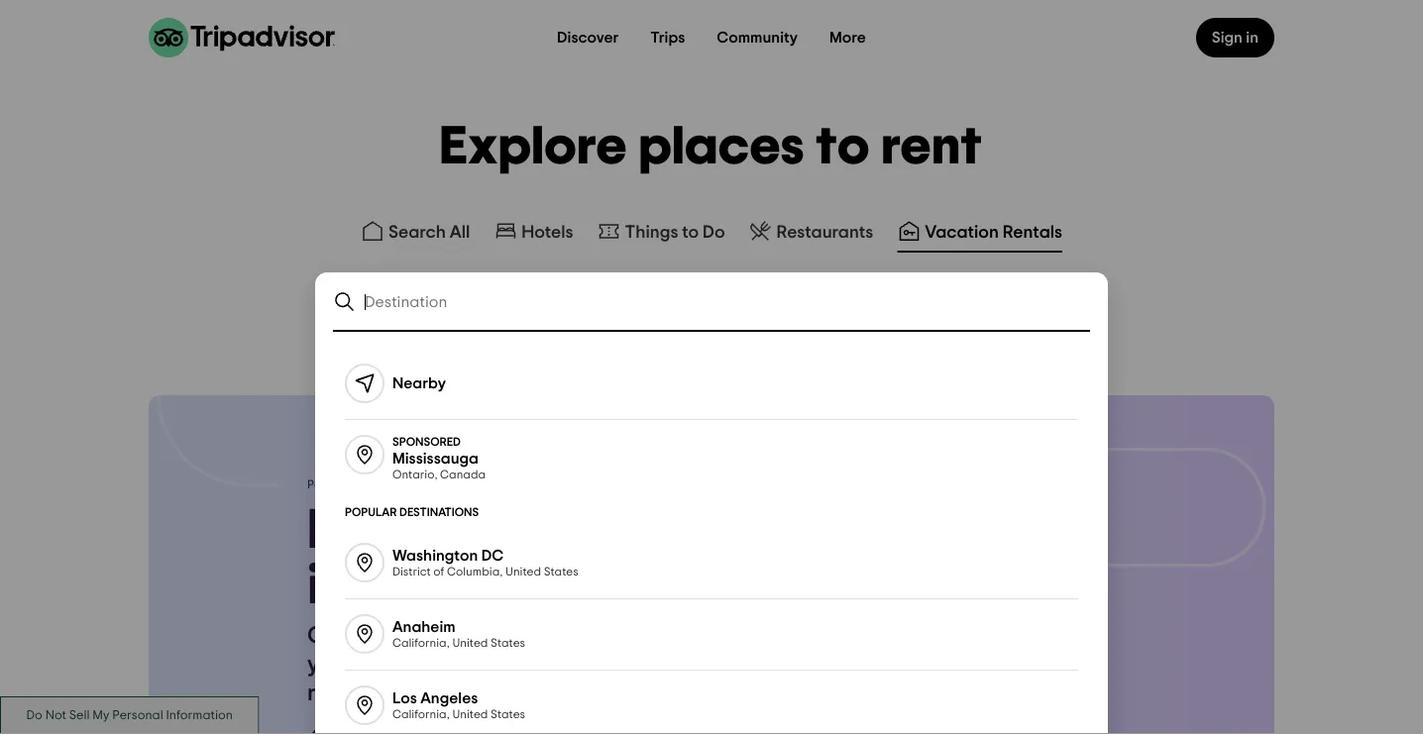Task type: describe. For each thing, give the bounding box(es) containing it.
things to do
[[625, 223, 725, 241]]

los
[[392, 691, 417, 707]]

sign
[[1212, 30, 1243, 46]]

you,
[[307, 653, 352, 677]]

build a trip in minutes
[[307, 503, 573, 614]]

build
[[307, 503, 429, 558]]

popular
[[345, 506, 397, 518]]

states inside anaheim california, united states
[[491, 638, 525, 650]]

reviews.
[[307, 682, 392, 706]]

things
[[625, 223, 678, 241]]

things to do link
[[597, 219, 725, 243]]

washington dc district of columbia, united states
[[392, 548, 578, 578]]

washington
[[392, 548, 478, 564]]

get
[[307, 624, 347, 648]]

vacation
[[925, 223, 999, 241]]

nearby
[[392, 376, 446, 391]]

tab list containing search all
[[0, 211, 1423, 257]]

sign in
[[1212, 30, 1259, 46]]

places
[[639, 120, 805, 174]]

united inside washington dc district of columbia, united states
[[505, 566, 541, 578]]

anaheim california, united states
[[392, 619, 525, 650]]

anaheim
[[392, 619, 456, 635]]

hotels
[[522, 223, 573, 241]]

district
[[392, 566, 431, 578]]

a for personalized
[[352, 624, 366, 648]]

united inside the los angeles california, united states
[[452, 709, 488, 721]]

tips
[[559, 653, 599, 677]]

minutes
[[363, 558, 554, 614]]

united inside anaheim california, united states
[[452, 638, 488, 650]]

community
[[717, 30, 798, 46]]

states inside the los angeles california, united states
[[491, 709, 525, 721]]

to inside button
[[682, 223, 699, 241]]

states inside washington dc district of columbia, united states
[[544, 566, 578, 578]]

of
[[433, 566, 444, 578]]

angeles
[[420, 691, 478, 707]]

discover button
[[541, 18, 635, 57]]

columbia,
[[447, 566, 503, 578]]

by inside get a personalized itinerary just for you, guided by traveler tips and reviews.
[[438, 653, 465, 677]]

destinations
[[399, 506, 479, 518]]

mississauga
[[392, 450, 479, 466]]

sign in link
[[1196, 18, 1274, 57]]

for
[[654, 624, 685, 648]]

trips button
[[635, 18, 701, 57]]

traveler
[[470, 653, 554, 677]]



Task type: locate. For each thing, give the bounding box(es) containing it.
states down the trip
[[544, 566, 578, 578]]

united down angeles
[[452, 709, 488, 721]]

0 vertical spatial united
[[505, 566, 541, 578]]

powered
[[307, 479, 355, 491]]

explore
[[440, 120, 628, 174]]

a for trip
[[440, 503, 474, 558]]

0 vertical spatial in
[[1246, 30, 1259, 46]]

2 california, from the top
[[392, 709, 450, 721]]

1 vertical spatial a
[[352, 624, 366, 648]]

a
[[440, 503, 474, 558], [352, 624, 366, 648]]

vacation rentals link
[[897, 219, 1062, 243]]

ai
[[373, 479, 384, 491]]

restaurants link
[[749, 219, 873, 243]]

in up get
[[307, 558, 351, 614]]

a inside build a trip in minutes
[[440, 503, 474, 558]]

hotels button
[[490, 215, 577, 253]]

popular destinations list box
[[321, 332, 1102, 734]]

united
[[505, 566, 541, 578], [452, 638, 488, 650], [452, 709, 488, 721]]

1 horizontal spatial a
[[440, 503, 474, 558]]

get a personalized itinerary just for you, guided by traveler tips and reviews.
[[307, 624, 685, 706]]

0 horizontal spatial in
[[307, 558, 351, 614]]

2 vertical spatial states
[[491, 709, 525, 721]]

discover
[[557, 30, 619, 46]]

community button
[[701, 18, 814, 57]]

0 horizontal spatial to
[[682, 223, 699, 241]]

nearby link
[[321, 348, 1102, 419]]

hotels link
[[494, 219, 573, 243]]

1 vertical spatial united
[[452, 638, 488, 650]]

search all
[[388, 223, 470, 241]]

popular destinations
[[345, 506, 479, 518]]

states up "traveler" at left
[[491, 638, 525, 650]]

0 vertical spatial by
[[357, 479, 371, 491]]

0 vertical spatial a
[[440, 503, 474, 558]]

Search search field
[[365, 293, 1090, 311]]

1 vertical spatial in
[[307, 558, 351, 614]]

0 horizontal spatial a
[[352, 624, 366, 648]]

1 horizontal spatial to
[[816, 120, 870, 174]]

tab list
[[0, 211, 1423, 257]]

search all button
[[357, 215, 474, 253]]

states
[[544, 566, 578, 578], [491, 638, 525, 650], [491, 709, 525, 721]]

powered by ai
[[307, 479, 384, 491]]

0 horizontal spatial by
[[357, 479, 371, 491]]

by
[[357, 479, 371, 491], [438, 653, 465, 677]]

0 vertical spatial states
[[544, 566, 578, 578]]

vacation rentals button
[[893, 215, 1066, 253]]

search
[[388, 223, 446, 241]]

itinerary
[[516, 624, 606, 648]]

1 vertical spatial by
[[438, 653, 465, 677]]

restaurants
[[777, 223, 873, 241]]

united down the trip
[[505, 566, 541, 578]]

rent
[[882, 120, 983, 174]]

vacation rentals
[[925, 223, 1062, 241]]

states down "traveler" at left
[[491, 709, 525, 721]]

1 horizontal spatial by
[[438, 653, 465, 677]]

in
[[1246, 30, 1259, 46], [307, 558, 351, 614]]

to
[[816, 120, 870, 174], [682, 223, 699, 241]]

in inside sign in link
[[1246, 30, 1259, 46]]

to left do
[[682, 223, 699, 241]]

by down personalized
[[438, 653, 465, 677]]

1 california, from the top
[[392, 638, 450, 650]]

california, down anaheim
[[392, 638, 450, 650]]

to up restaurants
[[816, 120, 870, 174]]

a left dc
[[440, 503, 474, 558]]

sponsored mississauga ontario, canada
[[392, 436, 486, 481]]

a inside get a personalized itinerary just for you, guided by traveler tips and reviews.
[[352, 624, 366, 648]]

more button
[[814, 18, 882, 57]]

sponsored
[[392, 436, 461, 448]]

beta
[[400, 480, 427, 492]]

dc
[[481, 548, 504, 564]]

things to do button
[[593, 215, 729, 253]]

trips
[[650, 30, 685, 46]]

2 vertical spatial united
[[452, 709, 488, 721]]

tripadvisor image
[[149, 18, 335, 57]]

trip
[[486, 503, 573, 558]]

1 vertical spatial to
[[682, 223, 699, 241]]

restaurants button
[[745, 215, 877, 253]]

more
[[830, 30, 866, 46]]

ontario,
[[392, 469, 438, 481]]

in inside build a trip in minutes
[[307, 558, 351, 614]]

a right get
[[352, 624, 366, 648]]

0 vertical spatial to
[[816, 120, 870, 174]]

california, down los
[[392, 709, 450, 721]]

search image
[[333, 290, 357, 314]]

canada
[[440, 469, 486, 481]]

guided
[[357, 653, 433, 677]]

united up "traveler" at left
[[452, 638, 488, 650]]

1 vertical spatial california,
[[392, 709, 450, 721]]

personalized
[[371, 624, 511, 648]]

1 vertical spatial states
[[491, 638, 525, 650]]

california, inside the los angeles california, united states
[[392, 709, 450, 721]]

None search field
[[317, 275, 1106, 330]]

in right the sign
[[1246, 30, 1259, 46]]

do
[[703, 223, 725, 241]]

explore places to rent
[[440, 120, 983, 174]]

rentals
[[1003, 223, 1062, 241]]

0 vertical spatial california,
[[392, 638, 450, 650]]

california, inside anaheim california, united states
[[392, 638, 450, 650]]

california,
[[392, 638, 450, 650], [392, 709, 450, 721]]

los angeles california, united states
[[392, 691, 525, 721]]

and
[[604, 653, 646, 677]]

just
[[611, 624, 649, 648]]

1 horizontal spatial in
[[1246, 30, 1259, 46]]

by left ai
[[357, 479, 371, 491]]

all
[[450, 223, 470, 241]]



Task type: vqa. For each thing, say whether or not it's contained in the screenshot.
bottommost our
no



